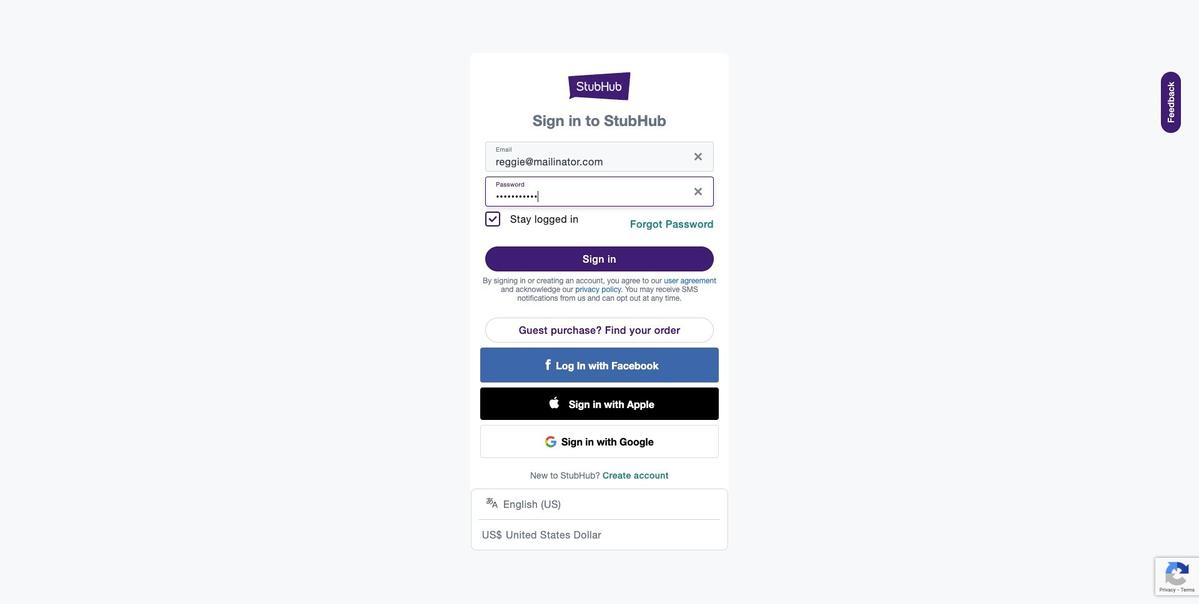 Task type: locate. For each thing, give the bounding box(es) containing it.
None email field
[[496, 142, 684, 172]]

google image
[[546, 436, 557, 448]]

stubhub image
[[569, 71, 631, 102]]

None password field
[[496, 177, 684, 207]]



